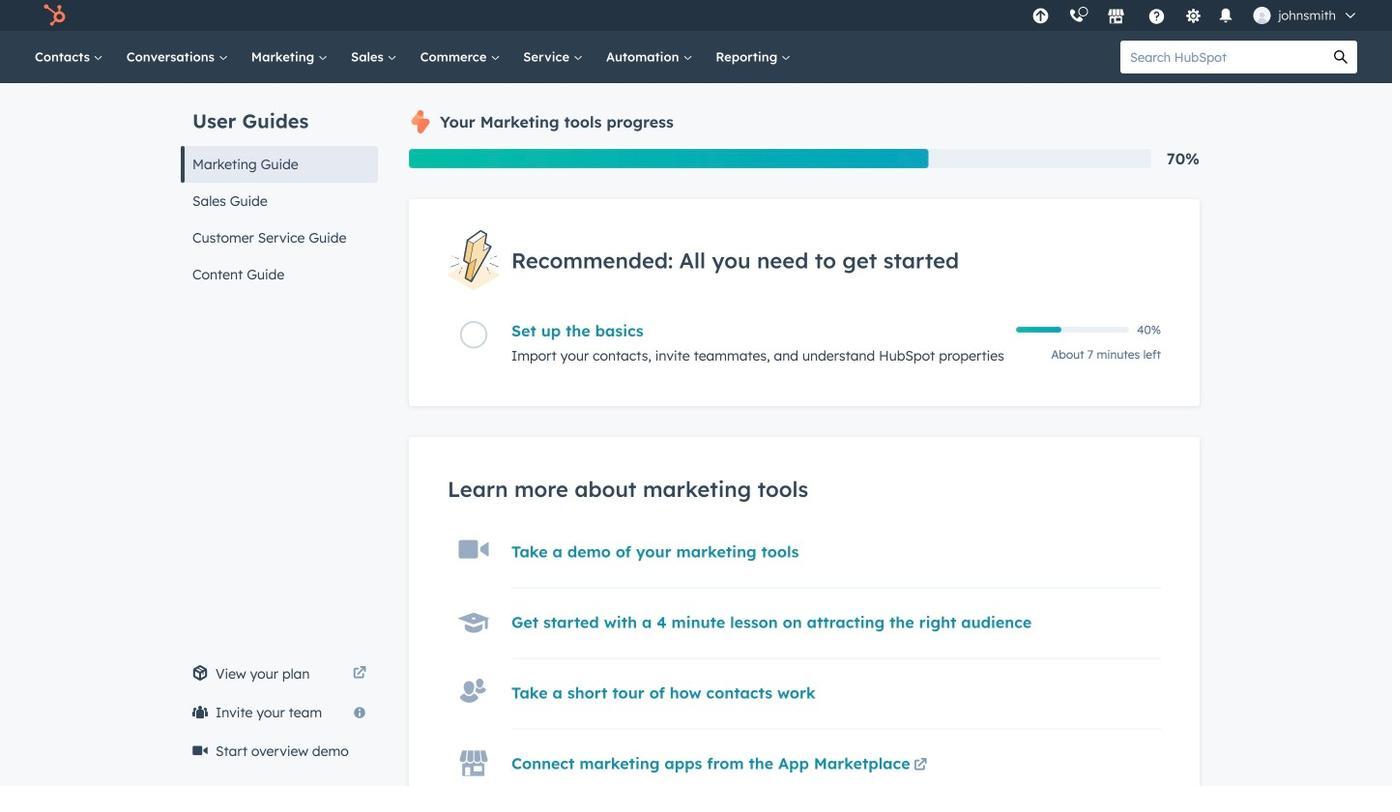 Task type: describe. For each thing, give the bounding box(es) containing it.
link opens in a new window image
[[914, 754, 927, 778]]

Search HubSpot search field
[[1121, 41, 1325, 73]]

[object object] complete progress bar
[[1016, 327, 1061, 333]]

user guides element
[[181, 83, 378, 293]]

john smith image
[[1253, 7, 1271, 24]]



Task type: vqa. For each thing, say whether or not it's contained in the screenshot.
James Peterson from Provation Design Studio ( james.peterson1902@gmail.com ) popup button
no



Task type: locate. For each thing, give the bounding box(es) containing it.
marketplaces image
[[1107, 9, 1125, 26]]

link opens in a new window image
[[353, 662, 366, 685], [353, 667, 366, 681], [914, 759, 927, 773]]

progress bar
[[409, 149, 929, 168]]

menu
[[1022, 0, 1369, 31]]



